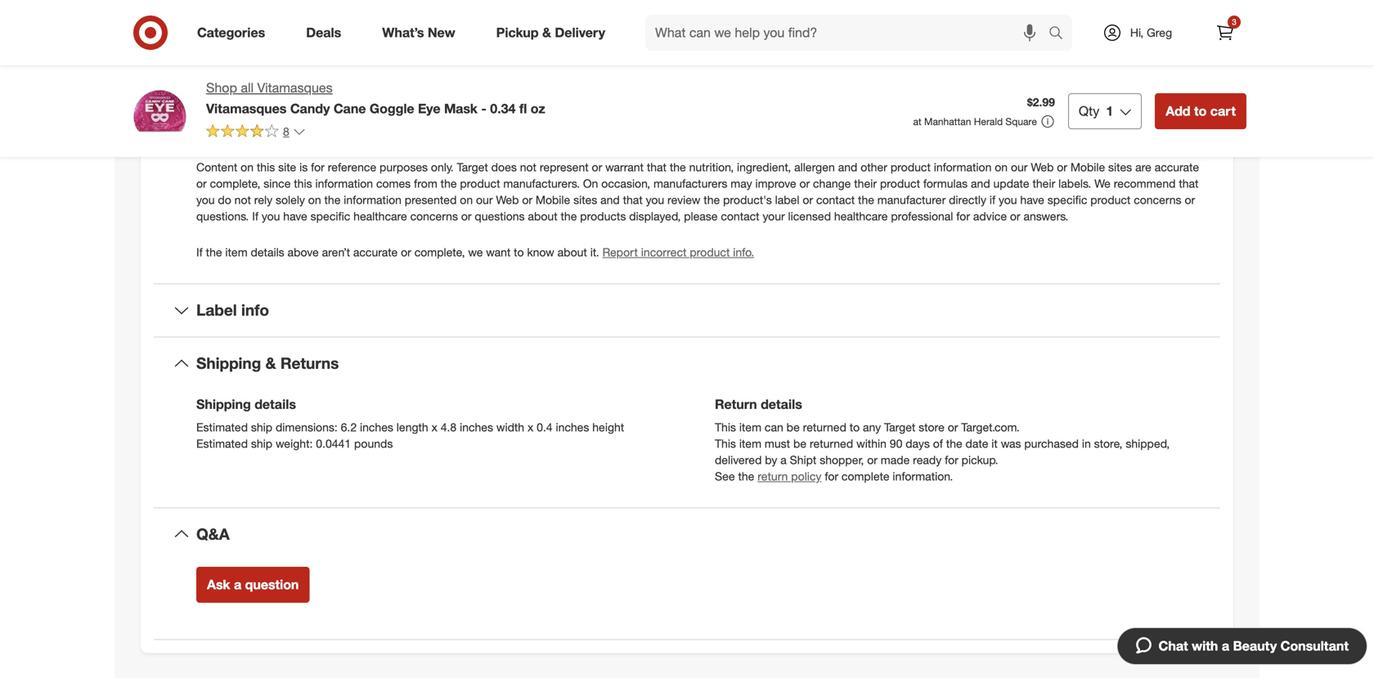 Task type: describe. For each thing, give the bounding box(es) containing it.
2 vertical spatial a
[[1222, 638, 1230, 654]]

answers.
[[1024, 209, 1069, 224]]

aren't
[[322, 245, 350, 260]]

return details this item can be returned to any target store or target.com. this item must be returned within 90 days of the date it was purchased in store, shipped, delivered by a shipt shopper, or made ready for pickup. see the return policy for complete information.
[[715, 396, 1170, 483]]

by
[[765, 453, 778, 467]]

1 vertical spatial vitamasques
[[206, 101, 287, 116]]

mask
[[444, 101, 478, 116]]

square
[[1006, 115, 1038, 128]]

beauty
[[1234, 638, 1278, 654]]

allergen
[[795, 160, 835, 174]]

1 vertical spatial if
[[196, 245, 203, 260]]

candy
[[290, 101, 330, 116]]

of
[[934, 436, 943, 451]]

shipping & returns button
[[154, 338, 1221, 390]]

the down "delivered"
[[739, 469, 755, 483]]

days
[[906, 436, 930, 451]]

1 vertical spatial web
[[496, 193, 519, 207]]

delivery
[[555, 25, 606, 41]]

know
[[527, 245, 555, 260]]

hi,
[[1131, 25, 1144, 40]]

disclaimer
[[259, 144, 317, 158]]

qty 1
[[1079, 103, 1114, 119]]

1 vertical spatial returned
[[810, 436, 854, 451]]

presented
[[405, 193, 457, 207]]

reference
[[328, 160, 377, 174]]

1 horizontal spatial and
[[839, 160, 858, 174]]

1 vertical spatial to
[[514, 245, 524, 260]]

solely
[[276, 193, 305, 207]]

0 vertical spatial be
[[787, 420, 800, 434]]

label
[[775, 193, 800, 207]]

0.0441
[[316, 436, 351, 451]]

0 horizontal spatial have
[[283, 209, 307, 224]]

2 horizontal spatial that
[[1180, 176, 1199, 191]]

details left above
[[251, 245, 285, 260]]

complete
[[842, 469, 890, 483]]

to inside the 'return details this item can be returned to any target store or target.com. this item must be returned within 90 days of the date it was purchased in store, shipped, delivered by a shipt shopper, or made ready for pickup. see the return policy for complete information.'
[[850, 420, 860, 434]]

the up manufacturers
[[670, 160, 686, 174]]

manufacturer
[[878, 193, 946, 207]]

greg
[[1147, 25, 1173, 40]]

any
[[863, 420, 881, 434]]

for right is
[[311, 160, 325, 174]]

labels.
[[1059, 176, 1092, 191]]

search button
[[1042, 15, 1081, 54]]

1 x from the left
[[432, 420, 438, 434]]

3
[[1233, 17, 1237, 27]]

you down the rely
[[262, 209, 280, 224]]

report
[[603, 245, 638, 260]]

qty
[[1079, 103, 1100, 119]]

professional
[[891, 209, 954, 224]]

report incorrect product info. button
[[603, 244, 755, 261]]

want
[[486, 245, 511, 260]]

on down the healthcare
[[241, 160, 254, 174]]

pounds
[[354, 436, 393, 451]]

the down reference
[[324, 193, 341, 207]]

1 vertical spatial information
[[315, 176, 373, 191]]

1 horizontal spatial specific
[[1048, 193, 1088, 207]]

3 inches from the left
[[556, 420, 590, 434]]

1 vertical spatial specific
[[311, 209, 350, 224]]

1 horizontal spatial our
[[1011, 160, 1028, 174]]

1 this from the top
[[715, 420, 736, 434]]

for down directly
[[957, 209, 971, 224]]

herald
[[974, 115, 1003, 128]]

chat with a beauty consultant button
[[1117, 628, 1368, 665]]

add to cart
[[1166, 103, 1237, 119]]

2 estimated from the top
[[196, 436, 248, 451]]

ingredient,
[[737, 160, 792, 174]]

fl
[[520, 101, 527, 116]]

8
[[283, 124, 290, 139]]

it
[[992, 436, 998, 451]]

1 vertical spatial sites
[[574, 193, 598, 207]]

1 ship from the top
[[251, 420, 273, 434]]

details for return
[[761, 396, 803, 412]]

at manhattan herald square
[[914, 115, 1038, 128]]

3 link
[[1208, 15, 1244, 51]]

info.
[[733, 245, 755, 260]]

& for pickup
[[543, 25, 552, 41]]

since
[[264, 176, 291, 191]]

was
[[1001, 436, 1022, 451]]

shipping for shipping details estimated ship dimensions: 6.2 inches length x 4.8 inches width x 0.4 inches height estimated ship weight: 0.0441 pounds
[[196, 396, 251, 412]]

chat with a beauty consultant
[[1159, 638, 1349, 654]]

the down other
[[858, 193, 875, 207]]

0 vertical spatial have
[[1021, 193, 1045, 207]]

the right the of
[[947, 436, 963, 451]]

displayed,
[[629, 209, 681, 224]]

q&a button
[[154, 508, 1221, 561]]

you right if
[[999, 193, 1018, 207]]

on up update
[[995, 160, 1008, 174]]

please
[[684, 209, 718, 224]]

imported
[[236, 94, 283, 108]]

2 vertical spatial information
[[344, 193, 402, 207]]

new
[[428, 25, 456, 41]]

from
[[414, 176, 438, 191]]

2 vertical spatial and
[[601, 193, 620, 207]]

a inside the 'return details this item can be returned to any target store or target.com. this item must be returned within 90 days of the date it was purchased in store, shipped, delivered by a shipt shopper, or made ready for pickup. see the return policy for complete information.'
[[781, 453, 787, 467]]

pickup.
[[962, 453, 999, 467]]

it.
[[591, 245, 600, 260]]

details for shipping
[[255, 396, 296, 412]]

1 horizontal spatial concerns
[[1134, 193, 1182, 207]]

ready
[[913, 453, 942, 467]]

for down shopper,
[[825, 469, 839, 483]]

with
[[1192, 638, 1219, 654]]

the down only. at the top of page
[[441, 176, 457, 191]]

0 horizontal spatial mobile
[[536, 193, 571, 207]]

dimensions:
[[276, 420, 338, 434]]

cart
[[1211, 103, 1237, 119]]

weight:
[[276, 436, 313, 451]]

only.
[[431, 160, 454, 174]]

0 horizontal spatial a
[[234, 577, 242, 593]]

: inside healthcare disclaimer : content on this site is for reference purposes only.  target does not represent or warrant that the nutrition, ingredient, allergen and other product information on our web or mobile sites are accurate or complete, since this information comes from the product manufacturers.  on occasion, manufacturers may improve or change their product formulas and update their labels.  we recommend that you do not rely solely on the information presented on our web or mobile sites and that you review the product's label or contact the manufacturer directly if you have specific product concerns or questions.  if you have specific healthcare concerns or questions about the products displayed, please contact your licensed healthcare professional for advice or answers.
[[317, 144, 320, 158]]

all
[[241, 80, 254, 96]]

for right ready
[[945, 453, 959, 467]]

1 horizontal spatial complete,
[[415, 245, 465, 260]]

store
[[919, 420, 945, 434]]

0 horizontal spatial our
[[476, 193, 493, 207]]

pickup & delivery link
[[483, 15, 626, 51]]

on
[[583, 176, 598, 191]]

improve
[[756, 176, 797, 191]]

1 vertical spatial item
[[740, 420, 762, 434]]

ask
[[207, 577, 230, 593]]

accurate inside healthcare disclaimer : content on this site is for reference purposes only.  target does not represent or warrant that the nutrition, ingredient, allergen and other product information on our web or mobile sites are accurate or complete, since this information comes from the product manufacturers.  on occasion, manufacturers may improve or change their product formulas and update their labels.  we recommend that you do not rely solely on the information presented on our web or mobile sites and that you review the product's label or contact the manufacturer directly if you have specific product concerns or questions.  if you have specific healthcare concerns or questions about the products displayed, please contact your licensed healthcare professional for advice or answers.
[[1155, 160, 1200, 174]]



Task type: vqa. For each thing, say whether or not it's contained in the screenshot.
Sale associated with $59.99
no



Task type: locate. For each thing, give the bounding box(es) containing it.
0 horizontal spatial :
[[230, 94, 233, 108]]

have
[[1021, 193, 1045, 207], [283, 209, 307, 224]]

0 vertical spatial item
[[225, 245, 248, 260]]

update
[[994, 176, 1030, 191]]

oz
[[531, 101, 546, 116]]

pickup
[[496, 25, 539, 41]]

healthcare down change
[[835, 209, 888, 224]]

estimated left weight:
[[196, 436, 248, 451]]

1 horizontal spatial inches
[[460, 420, 493, 434]]

1 vertical spatial estimated
[[196, 436, 248, 451]]

0 horizontal spatial concerns
[[410, 209, 458, 224]]

0 vertical spatial web
[[1031, 160, 1054, 174]]

about
[[528, 209, 558, 224], [558, 245, 587, 260]]

1 shipping from the top
[[196, 354, 261, 373]]

review
[[668, 193, 701, 207]]

that
[[647, 160, 667, 174], [1180, 176, 1199, 191], [623, 193, 643, 207]]

item down questions.
[[225, 245, 248, 260]]

0 vertical spatial target
[[457, 160, 488, 174]]

0 horizontal spatial complete,
[[210, 176, 261, 191]]

1 horizontal spatial contact
[[817, 193, 855, 207]]

2 horizontal spatial and
[[971, 176, 991, 191]]

information up formulas
[[934, 160, 992, 174]]

& right the pickup
[[543, 25, 552, 41]]

1 vertical spatial that
[[1180, 176, 1199, 191]]

specific down labels. on the top of page
[[1048, 193, 1088, 207]]

0 vertical spatial that
[[647, 160, 667, 174]]

information.
[[893, 469, 954, 483]]

rely
[[254, 193, 273, 207]]

& inside dropdown button
[[266, 354, 276, 373]]

1 vertical spatial :
[[317, 144, 320, 158]]

4.8
[[441, 420, 457, 434]]

complete, inside healthcare disclaimer : content on this site is for reference purposes only.  target does not represent or warrant that the nutrition, ingredient, allergen and other product information on our web or mobile sites are accurate or complete, since this information comes from the product manufacturers.  on occasion, manufacturers may improve or change their product formulas and update their labels.  we recommend that you do not rely solely on the information presented on our web or mobile sites and that you review the product's label or contact the manufacturer directly if you have specific product concerns or questions.  if you have specific healthcare concerns or questions about the products displayed, please contact your licensed healthcare professional for advice or answers.
[[210, 176, 261, 191]]

ship left dimensions:
[[251, 420, 273, 434]]

1 vertical spatial not
[[235, 193, 251, 207]]

to inside button
[[1195, 103, 1207, 119]]

& left returns
[[266, 354, 276, 373]]

0 vertical spatial shipping
[[196, 354, 261, 373]]

search
[[1042, 26, 1081, 42]]

0 vertical spatial contact
[[817, 193, 855, 207]]

width
[[497, 420, 525, 434]]

1 horizontal spatial that
[[647, 160, 667, 174]]

shop
[[206, 80, 237, 96]]

target.com.
[[962, 420, 1020, 434]]

2 shipping from the top
[[196, 396, 251, 412]]

accurate right are at the top of page
[[1155, 160, 1200, 174]]

& for shipping
[[266, 354, 276, 373]]

0 horizontal spatial target
[[457, 160, 488, 174]]

1 horizontal spatial target
[[885, 420, 916, 434]]

information down reference
[[315, 176, 373, 191]]

1 vertical spatial shipping
[[196, 396, 251, 412]]

if the item details above aren't accurate or complete, we want to know about it. report incorrect product info.
[[196, 245, 755, 260]]

be right can
[[787, 420, 800, 434]]

0 vertical spatial accurate
[[1155, 160, 1200, 174]]

:
[[230, 94, 233, 108], [317, 144, 320, 158]]

are
[[1136, 160, 1152, 174]]

specific up aren't
[[311, 209, 350, 224]]

2 vertical spatial item
[[740, 436, 762, 451]]

not up the manufacturers.
[[520, 160, 537, 174]]

if
[[990, 193, 996, 207]]

1 horizontal spatial not
[[520, 160, 537, 174]]

that right the recommend
[[1180, 176, 1199, 191]]

add to cart button
[[1156, 93, 1247, 129]]

0 horizontal spatial accurate
[[353, 245, 398, 260]]

6.2
[[341, 420, 357, 434]]

1 vertical spatial a
[[234, 577, 242, 593]]

web up questions
[[496, 193, 519, 207]]

this down return
[[715, 420, 736, 434]]

2 inches from the left
[[460, 420, 493, 434]]

sites down on at the top
[[574, 193, 598, 207]]

1 vertical spatial this
[[294, 176, 312, 191]]

1 vertical spatial have
[[283, 209, 307, 224]]

directly
[[949, 193, 987, 207]]

manufacturers
[[654, 176, 728, 191]]

if down questions.
[[196, 245, 203, 260]]

$2.99
[[1028, 95, 1056, 109]]

this down is
[[294, 176, 312, 191]]

shipping inside shipping details estimated ship dimensions: 6.2 inches length x 4.8 inches width x 0.4 inches height estimated ship weight: 0.0441 pounds
[[196, 396, 251, 412]]

0 vertical spatial to
[[1195, 103, 1207, 119]]

may
[[731, 176, 753, 191]]

returns
[[281, 354, 339, 373]]

1 vertical spatial be
[[794, 436, 807, 451]]

ship
[[251, 420, 273, 434], [251, 436, 273, 451]]

a
[[781, 453, 787, 467], [234, 577, 242, 593], [1222, 638, 1230, 654]]

0 vertical spatial a
[[781, 453, 787, 467]]

and up products
[[601, 193, 620, 207]]

1 horizontal spatial healthcare
[[835, 209, 888, 224]]

1
[[1107, 103, 1114, 119]]

date
[[966, 436, 989, 451]]

2 healthcare from the left
[[835, 209, 888, 224]]

what's new link
[[368, 15, 476, 51]]

our
[[1011, 160, 1028, 174], [476, 193, 493, 207]]

What can we help you find? suggestions appear below search field
[[646, 15, 1053, 51]]

item
[[225, 245, 248, 260], [740, 420, 762, 434], [740, 436, 762, 451]]

target up 90
[[885, 420, 916, 434]]

0 vertical spatial and
[[839, 160, 858, 174]]

shipping down label info
[[196, 354, 261, 373]]

be up shipt
[[794, 436, 807, 451]]

mobile
[[1071, 160, 1106, 174], [536, 193, 571, 207]]

concerns
[[1134, 193, 1182, 207], [410, 209, 458, 224]]

other
[[861, 160, 888, 174]]

item up "delivered"
[[740, 436, 762, 451]]

concerns down the recommend
[[1134, 193, 1182, 207]]

0 vertical spatial &
[[543, 25, 552, 41]]

0 vertical spatial returned
[[803, 420, 847, 434]]

2 x from the left
[[528, 420, 534, 434]]

0 horizontal spatial this
[[257, 160, 275, 174]]

their left labels. on the top of page
[[1033, 176, 1056, 191]]

inches right 0.4
[[556, 420, 590, 434]]

1 horizontal spatial this
[[294, 176, 312, 191]]

ask a question button
[[196, 567, 310, 603]]

1 inches from the left
[[360, 420, 394, 434]]

this up "delivered"
[[715, 436, 736, 451]]

0 horizontal spatial that
[[623, 193, 643, 207]]

we
[[468, 245, 483, 260]]

0 vertical spatial mobile
[[1071, 160, 1106, 174]]

1 horizontal spatial :
[[317, 144, 320, 158]]

details inside shipping details estimated ship dimensions: 6.2 inches length x 4.8 inches width x 0.4 inches height estimated ship weight: 0.0441 pounds
[[255, 396, 296, 412]]

deals link
[[292, 15, 362, 51]]

2 horizontal spatial a
[[1222, 638, 1230, 654]]

have down solely
[[283, 209, 307, 224]]

1 vertical spatial mobile
[[536, 193, 571, 207]]

mobile down the manufacturers.
[[536, 193, 571, 207]]

x left 0.4
[[528, 420, 534, 434]]

ship left weight:
[[251, 436, 273, 451]]

1 horizontal spatial accurate
[[1155, 160, 1200, 174]]

2 horizontal spatial to
[[1195, 103, 1207, 119]]

you
[[196, 193, 215, 207], [646, 193, 665, 207], [999, 193, 1018, 207], [262, 209, 280, 224]]

shipping details estimated ship dimensions: 6.2 inches length x 4.8 inches width x 0.4 inches height estimated ship weight: 0.0441 pounds
[[196, 396, 625, 451]]

label info button
[[154, 285, 1221, 337]]

shipping down shipping & returns
[[196, 396, 251, 412]]

1 vertical spatial contact
[[721, 209, 760, 224]]

shipping inside shipping & returns dropdown button
[[196, 354, 261, 373]]

details inside the 'return details this item can be returned to any target store or target.com. this item must be returned within 90 days of the date it was purchased in store, shipped, delivered by a shipt shopper, or made ready for pickup. see the return policy for complete information.'
[[761, 396, 803, 412]]

1 vertical spatial about
[[558, 245, 587, 260]]

0 vertical spatial vitamasques
[[257, 80, 333, 96]]

0 horizontal spatial specific
[[311, 209, 350, 224]]

on right the presented
[[460, 193, 473, 207]]

we
[[1095, 176, 1111, 191]]

questions.
[[196, 209, 249, 224]]

1 vertical spatial and
[[971, 176, 991, 191]]

their down other
[[855, 176, 877, 191]]

delivered
[[715, 453, 762, 467]]

0 horizontal spatial their
[[855, 176, 877, 191]]

our up update
[[1011, 160, 1028, 174]]

0 vertical spatial information
[[934, 160, 992, 174]]

inches up pounds
[[360, 420, 394, 434]]

0 vertical spatial our
[[1011, 160, 1028, 174]]

see
[[715, 469, 735, 483]]

if inside healthcare disclaimer : content on this site is for reference purposes only.  target does not represent or warrant that the nutrition, ingredient, allergen and other product information on our web or mobile sites are accurate or complete, since this information comes from the product manufacturers.  on occasion, manufacturers may improve or change their product formulas and update their labels.  we recommend that you do not rely solely on the information presented on our web or mobile sites and that you review the product's label or contact the manufacturer directly if you have specific product concerns or questions.  if you have specific healthcare concerns or questions about the products displayed, please contact your licensed healthcare professional for advice or answers.
[[252, 209, 259, 224]]

0 horizontal spatial healthcare
[[354, 209, 407, 224]]

1 horizontal spatial if
[[252, 209, 259, 224]]

2 this from the top
[[715, 436, 736, 451]]

2 horizontal spatial inches
[[556, 420, 590, 434]]

1 horizontal spatial a
[[781, 453, 787, 467]]

or
[[592, 160, 602, 174], [1058, 160, 1068, 174], [196, 176, 207, 191], [800, 176, 810, 191], [522, 193, 533, 207], [803, 193, 813, 207], [1185, 193, 1196, 207], [461, 209, 472, 224], [1011, 209, 1021, 224], [401, 245, 411, 260], [948, 420, 959, 434], [868, 453, 878, 467]]

0 vertical spatial not
[[520, 160, 537, 174]]

must
[[765, 436, 791, 451]]

this up since at the left
[[257, 160, 275, 174]]

the down questions.
[[206, 245, 222, 260]]

return
[[715, 396, 757, 412]]

healthcare down "comes"
[[354, 209, 407, 224]]

0 vertical spatial sites
[[1109, 160, 1133, 174]]

questions
[[475, 209, 525, 224]]

policy
[[792, 469, 822, 483]]

that down occasion,
[[623, 193, 643, 207]]

nutrition,
[[690, 160, 734, 174]]

0 vertical spatial concerns
[[1134, 193, 1182, 207]]

chat
[[1159, 638, 1189, 654]]

our up questions
[[476, 193, 493, 207]]

0 horizontal spatial to
[[514, 245, 524, 260]]

product
[[891, 160, 931, 174], [460, 176, 500, 191], [880, 176, 921, 191], [1091, 193, 1131, 207], [690, 245, 730, 260]]

about left it. at the top
[[558, 245, 587, 260]]

have up answers.
[[1021, 193, 1045, 207]]

0 horizontal spatial inches
[[360, 420, 394, 434]]

healthcare
[[354, 209, 407, 224], [835, 209, 888, 224]]

and up if
[[971, 176, 991, 191]]

healthcare disclaimer : content on this site is for reference purposes only.  target does not represent or warrant that the nutrition, ingredient, allergen and other product information on our web or mobile sites are accurate or complete, since this information comes from the product manufacturers.  on occasion, manufacturers may improve or change their product formulas and update their labels.  we recommend that you do not rely solely on the information presented on our web or mobile sites and that you review the product's label or contact the manufacturer directly if you have specific product concerns or questions.  if you have specific healthcare concerns or questions about the products displayed, please contact your licensed healthcare professional for advice or answers.
[[196, 144, 1200, 224]]

in
[[1083, 436, 1091, 451]]

not right do
[[235, 193, 251, 207]]

1 vertical spatial our
[[476, 193, 493, 207]]

0 vertical spatial :
[[230, 94, 233, 108]]

-
[[481, 101, 487, 116]]

1 horizontal spatial have
[[1021, 193, 1045, 207]]

item left can
[[740, 420, 762, 434]]

0.4
[[537, 420, 553, 434]]

above
[[288, 245, 319, 260]]

0 horizontal spatial &
[[266, 354, 276, 373]]

information down "comes"
[[344, 193, 402, 207]]

0 vertical spatial specific
[[1048, 193, 1088, 207]]

0 vertical spatial this
[[715, 420, 736, 434]]

a right by
[[781, 453, 787, 467]]

if
[[252, 209, 259, 224], [196, 245, 203, 260]]

accurate right aren't
[[353, 245, 398, 260]]

a right with
[[1222, 638, 1230, 654]]

shipping & returns
[[196, 354, 339, 373]]

0 horizontal spatial sites
[[574, 193, 598, 207]]

web up answers.
[[1031, 160, 1054, 174]]

0 vertical spatial ship
[[251, 420, 273, 434]]

target inside healthcare disclaimer : content on this site is for reference purposes only.  target does not represent or warrant that the nutrition, ingredient, allergen and other product information on our web or mobile sites are accurate or complete, since this information comes from the product manufacturers.  on occasion, manufacturers may improve or change their product formulas and update their labels.  we recommend that you do not rely solely on the information presented on our web or mobile sites and that you review the product's label or contact the manufacturer directly if you have specific product concerns or questions.  if you have specific healthcare concerns or questions about the products displayed, please contact your licensed healthcare professional for advice or answers.
[[457, 160, 488, 174]]

image of vitamasques candy cane goggle eye mask - 0.34 fl oz image
[[128, 79, 193, 144]]

&
[[543, 25, 552, 41], [266, 354, 276, 373]]

2 vertical spatial to
[[850, 420, 860, 434]]

to
[[1195, 103, 1207, 119], [514, 245, 524, 260], [850, 420, 860, 434]]

about down the manufacturers.
[[528, 209, 558, 224]]

1 vertical spatial ship
[[251, 436, 273, 451]]

healthcare
[[196, 144, 256, 158]]

at
[[914, 115, 922, 128]]

1 healthcare from the left
[[354, 209, 407, 224]]

1 horizontal spatial mobile
[[1071, 160, 1106, 174]]

within
[[857, 436, 887, 451]]

purposes
[[380, 160, 428, 174]]

complete, up do
[[210, 176, 261, 191]]

their
[[855, 176, 877, 191], [1033, 176, 1056, 191]]

0 horizontal spatial if
[[196, 245, 203, 260]]

if down the rely
[[252, 209, 259, 224]]

x
[[432, 420, 438, 434], [528, 420, 534, 434]]

target right only. at the top of page
[[457, 160, 488, 174]]

about inside healthcare disclaimer : content on this site is for reference purposes only.  target does not represent or warrant that the nutrition, ingredient, allergen and other product information on our web or mobile sites are accurate or complete, since this information comes from the product manufacturers.  on occasion, manufacturers may improve or change their product formulas and update their labels.  we recommend that you do not rely solely on the information presented on our web or mobile sites and that you review the product's label or contact the manufacturer directly if you have specific product concerns or questions.  if you have specific healthcare concerns or questions about the products displayed, please contact your licensed healthcare professional for advice or answers.
[[528, 209, 558, 224]]

0 horizontal spatial web
[[496, 193, 519, 207]]

cane
[[334, 101, 366, 116]]

0 vertical spatial about
[[528, 209, 558, 224]]

eye
[[418, 101, 441, 116]]

and up change
[[839, 160, 858, 174]]

vitamasques down all
[[206, 101, 287, 116]]

90
[[890, 436, 903, 451]]

vitamasques up 'candy'
[[257, 80, 333, 96]]

0 horizontal spatial contact
[[721, 209, 760, 224]]

incorrect
[[641, 245, 687, 260]]

advice
[[974, 209, 1007, 224]]

shipping for shipping & returns
[[196, 354, 261, 373]]

0 horizontal spatial not
[[235, 193, 251, 207]]

you left do
[[196, 193, 215, 207]]

x left the 4.8 on the bottom left
[[432, 420, 438, 434]]

1 vertical spatial complete,
[[415, 245, 465, 260]]

accurate
[[1155, 160, 1200, 174], [353, 245, 398, 260]]

to right add
[[1195, 103, 1207, 119]]

information
[[934, 160, 992, 174], [315, 176, 373, 191], [344, 193, 402, 207]]

1 horizontal spatial x
[[528, 420, 534, 434]]

inches right the 4.8 on the bottom left
[[460, 420, 493, 434]]

2 ship from the top
[[251, 436, 273, 451]]

0 vertical spatial this
[[257, 160, 275, 174]]

to left the any
[[850, 420, 860, 434]]

2 their from the left
[[1033, 176, 1056, 191]]

manufacturers.
[[504, 176, 580, 191]]

contact down change
[[817, 193, 855, 207]]

1 estimated from the top
[[196, 420, 248, 434]]

a right ask
[[234, 577, 242, 593]]

sites left are at the top of page
[[1109, 160, 1133, 174]]

details up can
[[761, 396, 803, 412]]

complete, left we
[[415, 245, 465, 260]]

estimated down shipping & returns
[[196, 420, 248, 434]]

1 horizontal spatial sites
[[1109, 160, 1133, 174]]

origin
[[196, 94, 230, 108]]

that right warrant
[[647, 160, 667, 174]]

0 horizontal spatial and
[[601, 193, 620, 207]]

concerns down the presented
[[410, 209, 458, 224]]

1 vertical spatial accurate
[[353, 245, 398, 260]]

you up displayed,
[[646, 193, 665, 207]]

to right want
[[514, 245, 524, 260]]

1 horizontal spatial &
[[543, 25, 552, 41]]

shopper,
[[820, 453, 864, 467]]

0.34
[[490, 101, 516, 116]]

target inside the 'return details this item can be returned to any target store or target.com. this item must be returned within 90 days of the date it was purchased in store, shipped, delivered by a shipt shopper, or made ready for pickup. see the return policy for complete information.'
[[885, 420, 916, 434]]

details up dimensions:
[[255, 396, 296, 412]]

on right solely
[[308, 193, 321, 207]]

contact down product's
[[721, 209, 760, 224]]

add
[[1166, 103, 1191, 119]]

mobile up labels. on the top of page
[[1071, 160, 1106, 174]]

the up please
[[704, 193, 720, 207]]

2 vertical spatial that
[[623, 193, 643, 207]]

what's new
[[382, 25, 456, 41]]

the left products
[[561, 209, 577, 224]]

1 their from the left
[[855, 176, 877, 191]]



